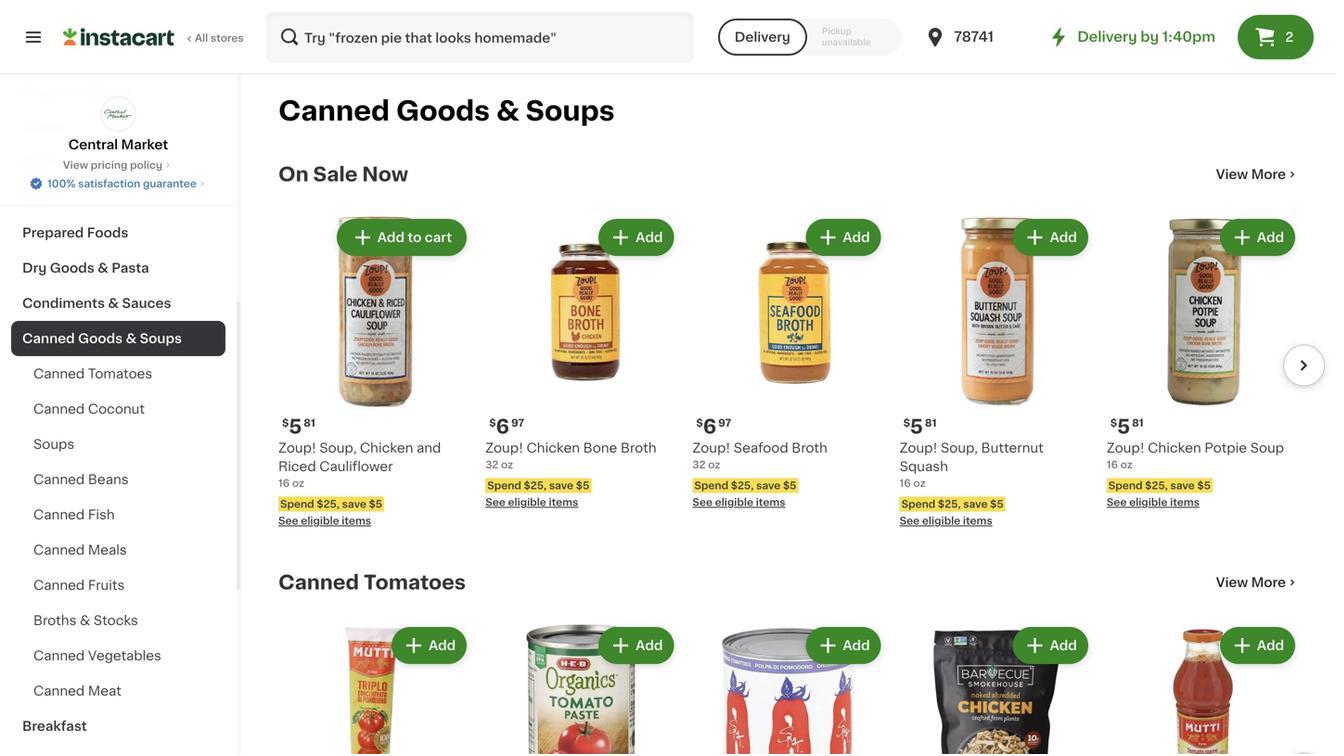 Task type: locate. For each thing, give the bounding box(es) containing it.
1 32 from the left
[[693, 460, 706, 470]]

seafood
[[734, 442, 789, 455]]

0 vertical spatial canned goods & soups
[[279, 98, 615, 124]]

1 6 from the left
[[703, 417, 717, 437]]

eligible down zoup! chicken potpie soup 16 oz
[[1130, 498, 1168, 508]]

canned tomatoes
[[33, 368, 153, 381], [279, 573, 466, 593]]

eligible
[[715, 498, 754, 508], [508, 498, 547, 508], [1130, 498, 1168, 508], [301, 516, 339, 527], [923, 516, 961, 527]]

$ 6 97 for chicken
[[489, 417, 525, 437]]

chicken up cauliflower
[[360, 442, 414, 455]]

view more
[[1217, 168, 1287, 181], [1217, 577, 1287, 590]]

delivery inside button
[[735, 31, 791, 44]]

1 horizontal spatial tomatoes
[[364, 573, 466, 593]]

$5 down zoup! chicken potpie soup 16 oz
[[1198, 481, 1211, 491]]

97
[[719, 418, 732, 429], [512, 418, 525, 429]]

see for zoup! soup, chicken and riced cauliflower
[[279, 516, 299, 527]]

81 up riced
[[304, 418, 315, 429]]

2 horizontal spatial $ 5 81
[[1111, 417, 1144, 437]]

canned for canned fruits 'link'
[[33, 579, 85, 592]]

$5 for butternut
[[991, 500, 1004, 510]]

eligible down zoup! chicken bone broth 32 oz
[[508, 498, 547, 508]]

canned fruits link
[[11, 568, 226, 603]]

save down "zoup! soup, butternut squash 16 oz"
[[964, 500, 988, 510]]

2 more from the top
[[1252, 577, 1287, 590]]

see down zoup! chicken potpie soup 16 oz
[[1107, 498, 1127, 508]]

1 soup, from the left
[[320, 442, 357, 455]]

guarantee
[[143, 179, 197, 189]]

2 view more from the top
[[1217, 577, 1287, 590]]

1 view more link from the top
[[1217, 165, 1300, 184]]

1 horizontal spatial $ 6 97
[[697, 417, 732, 437]]

$ 5 81
[[282, 417, 315, 437], [904, 417, 937, 437], [1111, 417, 1144, 437]]

spend $25, save $5 see eligible items for bone
[[486, 481, 590, 508]]

1 vertical spatial item carousel region
[[279, 616, 1326, 755]]

oz inside zoup! seafood broth 32 oz
[[709, 460, 721, 470]]

cart
[[425, 231, 452, 244]]

items down cauliflower
[[342, 516, 371, 527]]

2 5 from the left
[[911, 417, 924, 437]]

save for chicken
[[342, 500, 367, 510]]

1 $ from the left
[[282, 418, 289, 429]]

items down zoup! chicken bone broth 32 oz
[[549, 498, 579, 508]]

0 horizontal spatial 6
[[496, 417, 510, 437]]

0 horizontal spatial delivery
[[735, 31, 791, 44]]

items down zoup! seafood broth 32 oz
[[756, 498, 786, 508]]

81 for zoup! soup, butternut squash
[[926, 418, 937, 429]]

chicken inside zoup! soup, chicken and riced cauliflower 16 oz
[[360, 442, 414, 455]]

frozen
[[22, 121, 68, 134]]

zoup! for zoup! soup, chicken and riced cauliflower
[[279, 442, 316, 455]]

$5 down zoup! soup, chicken and riced cauliflower 16 oz
[[369, 500, 383, 510]]

add inside button
[[378, 231, 405, 244]]

81 up squash
[[926, 418, 937, 429]]

spend for zoup! soup, chicken and riced cauliflower
[[280, 500, 314, 510]]

0 vertical spatial canned tomatoes link
[[11, 357, 226, 392]]

3 $ from the left
[[489, 418, 496, 429]]

broths
[[33, 615, 77, 628]]

item carousel region
[[279, 208, 1326, 542], [279, 616, 1326, 755]]

1 horizontal spatial chicken
[[527, 442, 580, 455]]

save down zoup! chicken bone broth 32 oz
[[549, 481, 574, 491]]

broth
[[792, 442, 828, 455], [621, 442, 657, 455]]

zoup! for zoup! soup, butternut squash
[[900, 442, 938, 455]]

1 horizontal spatial canned tomatoes
[[279, 573, 466, 593]]

spend $25, save $5 see eligible items down "zoup! soup, butternut squash 16 oz"
[[900, 500, 1004, 527]]

0 horizontal spatial $ 5 81
[[282, 417, 315, 437]]

2 item carousel region from the top
[[279, 616, 1326, 755]]

1 horizontal spatial canned goods & soups
[[279, 98, 615, 124]]

prepared foods link
[[11, 215, 226, 251]]

0 horizontal spatial broth
[[621, 442, 657, 455]]

2 $ 5 81 from the left
[[904, 417, 937, 437]]

5 up riced
[[289, 417, 302, 437]]

add
[[378, 231, 405, 244], [636, 231, 663, 244], [843, 231, 870, 244], [1051, 231, 1078, 244], [1258, 231, 1285, 244], [429, 640, 456, 653], [636, 640, 663, 653], [843, 640, 870, 653], [1051, 640, 1078, 653], [1258, 640, 1285, 653]]

2 81 from the left
[[926, 418, 937, 429]]

2 vertical spatial soups
[[33, 438, 75, 451]]

chicken left bone
[[527, 442, 580, 455]]

$25, down zoup! chicken potpie soup 16 oz
[[1146, 481, 1169, 491]]

5 zoup! from the left
[[1107, 442, 1145, 455]]

spend $25, save $5 see eligible items for potpie
[[1107, 481, 1211, 508]]

100%
[[47, 179, 76, 189]]

canned for canned beans link
[[33, 473, 85, 486]]

eligible down squash
[[923, 516, 961, 527]]

spend for zoup! chicken bone broth
[[488, 481, 522, 491]]

$ 5 81 up riced
[[282, 417, 315, 437]]

see down riced
[[279, 516, 299, 527]]

Search field
[[267, 13, 692, 61]]

items down zoup! chicken potpie soup 16 oz
[[1171, 498, 1200, 508]]

spend $25, save $5 see eligible items for chicken
[[279, 500, 383, 527]]

1 vertical spatial soups
[[140, 332, 182, 345]]

items
[[756, 498, 786, 508], [549, 498, 579, 508], [1171, 498, 1200, 508], [342, 516, 371, 527], [964, 516, 993, 527]]

items for butternut
[[964, 516, 993, 527]]

0 horizontal spatial $ 6 97
[[489, 417, 525, 437]]

0 horizontal spatial canned goods & soups
[[22, 332, 182, 345]]

zoup! for zoup! chicken potpie soup
[[1107, 442, 1145, 455]]

$ 6 97 up zoup! seafood broth 32 oz
[[697, 417, 732, 437]]

condiments & sauces
[[22, 297, 171, 310]]

3 5 from the left
[[1118, 417, 1131, 437]]

zoup!
[[279, 442, 316, 455], [693, 442, 731, 455], [486, 442, 524, 455], [900, 442, 938, 455], [1107, 442, 1145, 455]]

4 zoup! from the left
[[900, 442, 938, 455]]

oz inside "zoup! soup, butternut squash 16 oz"
[[914, 479, 926, 489]]

5 up zoup! chicken potpie soup 16 oz
[[1118, 417, 1131, 437]]

$ 6 97
[[697, 417, 732, 437], [489, 417, 525, 437]]

see for zoup! soup, butternut squash
[[900, 516, 920, 527]]

save
[[757, 481, 781, 491], [549, 481, 574, 491], [1171, 481, 1195, 491], [342, 500, 367, 510], [964, 500, 988, 510]]

$ up zoup! seafood broth 32 oz
[[697, 418, 703, 429]]

spend $25, save $5 see eligible items down cauliflower
[[279, 500, 383, 527]]

save down cauliflower
[[342, 500, 367, 510]]

canned for the canned vegetables link
[[33, 650, 85, 663]]

central market logo image
[[101, 97, 136, 132]]

1 $ 6 97 from the left
[[697, 417, 732, 437]]

1 horizontal spatial 5
[[911, 417, 924, 437]]

canned goods & soups down condiments & sauces
[[22, 332, 182, 345]]

2 chicken from the left
[[527, 442, 580, 455]]

0 vertical spatial soups
[[526, 98, 615, 124]]

0 vertical spatial item carousel region
[[279, 208, 1326, 542]]

riced
[[279, 461, 316, 474]]

1 horizontal spatial 6
[[703, 417, 717, 437]]

soup, inside "zoup! soup, butternut squash 16 oz"
[[941, 442, 978, 455]]

spend down zoup! chicken potpie soup 16 oz
[[1109, 481, 1143, 491]]

butternut
[[982, 442, 1044, 455]]

$5 down zoup! seafood broth 32 oz
[[784, 481, 797, 491]]

16 inside "zoup! soup, butternut squash 16 oz"
[[900, 479, 911, 489]]

& left sauces
[[108, 297, 119, 310]]

frozen link
[[11, 110, 226, 145]]

canned for canned coconut link
[[33, 403, 85, 416]]

canned meat link
[[11, 674, 226, 709]]

all stores
[[195, 33, 244, 43]]

broth inside zoup! seafood broth 32 oz
[[792, 442, 828, 455]]

$5 for broth
[[784, 481, 797, 491]]

see
[[693, 498, 713, 508], [486, 498, 506, 508], [1107, 498, 1127, 508], [279, 516, 299, 527], [900, 516, 920, 527]]

add button
[[601, 221, 673, 254], [808, 221, 880, 254], [1015, 221, 1087, 254], [1222, 221, 1294, 254], [394, 629, 465, 663], [601, 629, 673, 663], [808, 629, 880, 663], [1015, 629, 1087, 663], [1222, 629, 1294, 663]]

zoup! inside zoup! chicken bone broth 32 oz
[[486, 442, 524, 455]]

5 for zoup! chicken potpie soup
[[1118, 417, 1131, 437]]

spend $25, save $5 see eligible items down zoup! seafood broth 32 oz
[[693, 481, 797, 508]]

on sale now
[[279, 165, 409, 184]]

2 zoup! from the left
[[693, 442, 731, 455]]

2 soup, from the left
[[941, 442, 978, 455]]

1 broth from the left
[[792, 442, 828, 455]]

0 horizontal spatial 32
[[486, 460, 499, 470]]

more
[[1252, 168, 1287, 181], [1252, 577, 1287, 590]]

5 up squash
[[911, 417, 924, 437]]

canned goods & soups down search field
[[279, 98, 615, 124]]

6 for zoup! seafood broth
[[703, 417, 717, 437]]

spend $25, save $5 see eligible items for broth
[[693, 481, 797, 508]]

0 horizontal spatial soup,
[[320, 442, 357, 455]]

spend
[[695, 481, 729, 491], [488, 481, 522, 491], [1109, 481, 1143, 491], [280, 500, 314, 510], [902, 500, 936, 510]]

eligible for zoup! soup, butternut squash
[[923, 516, 961, 527]]

1 more from the top
[[1252, 168, 1287, 181]]

view more link
[[1217, 165, 1300, 184], [1217, 574, 1300, 592]]

0 vertical spatial tomatoes
[[88, 368, 153, 381]]

soup,
[[320, 442, 357, 455], [941, 442, 978, 455]]

& right broths
[[80, 615, 90, 628]]

canned for left canned tomatoes link
[[33, 368, 85, 381]]

$25, for chicken
[[317, 500, 340, 510]]

goods down condiments & sauces
[[78, 332, 123, 345]]

canned for canned meals link
[[33, 544, 85, 557]]

2 view more link from the top
[[1217, 574, 1300, 592]]

$ up zoup! chicken potpie soup 16 oz
[[1111, 418, 1118, 429]]

$5 for chicken
[[369, 500, 383, 510]]

all stores link
[[63, 11, 245, 63]]

oz inside zoup! chicken potpie soup 16 oz
[[1121, 460, 1133, 470]]

chicken inside zoup! chicken bone broth 32 oz
[[527, 442, 580, 455]]

to
[[408, 231, 422, 244]]

$ for zoup! soup, chicken and riced cauliflower
[[282, 418, 289, 429]]

goods down search field
[[396, 98, 490, 124]]

canned coconut
[[33, 403, 145, 416]]

canned vegetables
[[33, 650, 161, 663]]

see down zoup! seafood broth 32 oz
[[693, 498, 713, 508]]

1 vertical spatial canned tomatoes
[[279, 573, 466, 593]]

0 vertical spatial view more link
[[1217, 165, 1300, 184]]

None search field
[[266, 11, 694, 63]]

1 horizontal spatial 81
[[926, 418, 937, 429]]

save for broth
[[757, 481, 781, 491]]

soup, up squash
[[941, 442, 978, 455]]

spend down zoup! seafood broth 32 oz
[[695, 481, 729, 491]]

canned
[[279, 98, 390, 124], [22, 332, 75, 345], [33, 368, 85, 381], [33, 403, 85, 416], [33, 473, 85, 486], [33, 509, 85, 522], [33, 544, 85, 557], [279, 573, 359, 593], [33, 579, 85, 592], [33, 650, 85, 663], [33, 685, 85, 698]]

zoup! inside zoup! seafood broth 32 oz
[[693, 442, 731, 455]]

meat
[[88, 685, 121, 698]]

1 chicken from the left
[[360, 442, 414, 455]]

2 vertical spatial goods
[[78, 332, 123, 345]]

chicken inside zoup! chicken potpie soup 16 oz
[[1149, 442, 1202, 455]]

$25, for bone
[[524, 481, 547, 491]]

$ for zoup! soup, butternut squash
[[904, 418, 911, 429]]

$25, down cauliflower
[[317, 500, 340, 510]]

oz for zoup! chicken bone broth
[[501, 460, 514, 470]]

satisfaction
[[78, 179, 140, 189]]

$ 6 97 up zoup! chicken bone broth 32 oz
[[489, 417, 525, 437]]

1:40pm
[[1163, 30, 1216, 44]]

zoup! for zoup! seafood broth
[[693, 442, 731, 455]]

1 horizontal spatial soup,
[[941, 442, 978, 455]]

breakfast link
[[11, 709, 226, 745]]

1 vertical spatial more
[[1252, 577, 1287, 590]]

3 81 from the left
[[1133, 418, 1144, 429]]

chicken for 5
[[1149, 442, 1202, 455]]

spend down riced
[[280, 500, 314, 510]]

soup, inside zoup! soup, chicken and riced cauliflower 16 oz
[[320, 442, 357, 455]]

$5 down "zoup! soup, butternut squash 16 oz"
[[991, 500, 1004, 510]]

0 vertical spatial canned tomatoes
[[33, 368, 153, 381]]

1 vertical spatial canned tomatoes link
[[279, 572, 466, 594]]

eligible down zoup! seafood broth 32 oz
[[715, 498, 754, 508]]

broth right bone
[[621, 442, 657, 455]]

0 horizontal spatial tomatoes
[[88, 368, 153, 381]]

32 inside zoup! seafood broth 32 oz
[[693, 460, 706, 470]]

condiments & sauces link
[[11, 286, 226, 321]]

0 horizontal spatial 81
[[304, 418, 315, 429]]

0 horizontal spatial 16
[[279, 479, 290, 489]]

see down zoup! chicken bone broth 32 oz
[[486, 498, 506, 508]]

&
[[74, 85, 85, 98], [497, 98, 520, 124], [98, 262, 108, 275], [108, 297, 119, 310], [126, 332, 137, 345], [80, 615, 90, 628]]

soup, for butternut
[[941, 442, 978, 455]]

item carousel region containing 5
[[279, 208, 1326, 542]]

16 inside zoup! chicken potpie soup 16 oz
[[1107, 460, 1119, 470]]

1 item carousel region from the top
[[279, 208, 1326, 542]]

spend down squash
[[902, 500, 936, 510]]

delivery
[[1078, 30, 1138, 44], [735, 31, 791, 44]]

deli link
[[11, 180, 226, 215]]

broth right seafood
[[792, 442, 828, 455]]

$ 5 81 up zoup! chicken potpie soup 16 oz
[[1111, 417, 1144, 437]]

2 horizontal spatial 16
[[1107, 460, 1119, 470]]

spend $25, save $5 see eligible items down zoup! chicken potpie soup 16 oz
[[1107, 481, 1211, 508]]

dry
[[22, 262, 47, 275]]

1 horizontal spatial 16
[[900, 479, 911, 489]]

97 up zoup! seafood broth 32 oz
[[719, 418, 732, 429]]

2 32 from the left
[[486, 460, 499, 470]]

$25, down "zoup! soup, butternut squash 16 oz"
[[939, 500, 961, 510]]

0 vertical spatial view more
[[1217, 168, 1287, 181]]

0 horizontal spatial 5
[[289, 417, 302, 437]]

16 inside zoup! soup, chicken and riced cauliflower 16 oz
[[279, 479, 290, 489]]

5 $ from the left
[[1111, 418, 1118, 429]]

0 horizontal spatial soups
[[33, 438, 75, 451]]

2 horizontal spatial 5
[[1118, 417, 1131, 437]]

1 horizontal spatial canned tomatoes link
[[279, 572, 466, 594]]

$ up riced
[[282, 418, 289, 429]]

1 horizontal spatial soups
[[140, 332, 182, 345]]

3 chicken from the left
[[1149, 442, 1202, 455]]

1 horizontal spatial 32
[[693, 460, 706, 470]]

save for bone
[[549, 481, 574, 491]]

0 horizontal spatial 97
[[512, 418, 525, 429]]

$ up zoup! chicken bone broth 32 oz
[[489, 418, 496, 429]]

item carousel region containing add
[[279, 616, 1326, 755]]

items down "zoup! soup, butternut squash 16 oz"
[[964, 516, 993, 527]]

2 horizontal spatial chicken
[[1149, 442, 1202, 455]]

spend $25, save $5 see eligible items down zoup! chicken bone broth 32 oz
[[486, 481, 590, 508]]

1 97 from the left
[[719, 418, 732, 429]]

zoup! inside "zoup! soup, butternut squash 16 oz"
[[900, 442, 938, 455]]

$25, for broth
[[731, 481, 754, 491]]

0 vertical spatial more
[[1252, 168, 1287, 181]]

zoup! soup, butternut squash 16 oz
[[900, 442, 1044, 489]]

delivery by 1:40pm link
[[1048, 26, 1216, 48]]

2 horizontal spatial 81
[[1133, 418, 1144, 429]]

$25, for potpie
[[1146, 481, 1169, 491]]

2 $ 6 97 from the left
[[489, 417, 525, 437]]

zoup! seafood broth 32 oz
[[693, 442, 828, 470]]

snacks & candy link
[[11, 74, 226, 110]]

zoup! inside zoup! chicken potpie soup 16 oz
[[1107, 442, 1145, 455]]

canned inside 'link'
[[33, 579, 85, 592]]

by
[[1141, 30, 1160, 44]]

oz inside zoup! soup, chicken and riced cauliflower 16 oz
[[292, 479, 304, 489]]

1 zoup! from the left
[[279, 442, 316, 455]]

81 for zoup! soup, chicken and riced cauliflower
[[304, 418, 315, 429]]

meals
[[88, 544, 127, 557]]

2 6 from the left
[[496, 417, 510, 437]]

$5
[[784, 481, 797, 491], [576, 481, 590, 491], [1198, 481, 1211, 491], [369, 500, 383, 510], [991, 500, 1004, 510]]

save down zoup! chicken potpie soup 16 oz
[[1171, 481, 1195, 491]]

goods down the prepared foods
[[50, 262, 94, 275]]

dry goods & pasta
[[22, 262, 149, 275]]

3 zoup! from the left
[[486, 442, 524, 455]]

candy
[[88, 85, 132, 98]]

1 vertical spatial goods
[[50, 262, 94, 275]]

0 horizontal spatial canned tomatoes link
[[11, 357, 226, 392]]

oz for zoup! chicken potpie soup
[[1121, 460, 1133, 470]]

spend for zoup! chicken potpie soup
[[1109, 481, 1143, 491]]

chicken left potpie
[[1149, 442, 1202, 455]]

eligible down riced
[[301, 516, 339, 527]]

zoup! soup, chicken and riced cauliflower 16 oz
[[279, 442, 441, 489]]

view
[[63, 160, 88, 170], [1217, 168, 1249, 181], [1217, 577, 1249, 590]]

oz
[[709, 460, 721, 470], [501, 460, 514, 470], [1121, 460, 1133, 470], [292, 479, 304, 489], [914, 479, 926, 489]]

see for zoup! seafood broth
[[693, 498, 713, 508]]

item carousel region for canned tomatoes
[[279, 616, 1326, 755]]

pasta
[[112, 262, 149, 275]]

broths & stocks link
[[11, 603, 226, 639]]

$
[[282, 418, 289, 429], [697, 418, 703, 429], [489, 418, 496, 429], [904, 418, 911, 429], [1111, 418, 1118, 429]]

spend $25, save $5 see eligible items
[[693, 481, 797, 508], [486, 481, 590, 508], [1107, 481, 1211, 508], [279, 500, 383, 527], [900, 500, 1004, 527]]

$25, down zoup! chicken bone broth 32 oz
[[524, 481, 547, 491]]

0 horizontal spatial canned tomatoes
[[33, 368, 153, 381]]

6 up zoup! chicken bone broth 32 oz
[[496, 417, 510, 437]]

2 broth from the left
[[621, 442, 657, 455]]

canned tomatoes link
[[11, 357, 226, 392], [279, 572, 466, 594]]

$5 down zoup! chicken bone broth 32 oz
[[576, 481, 590, 491]]

product group
[[279, 215, 471, 529], [486, 215, 678, 510], [693, 215, 885, 510], [900, 215, 1093, 529], [1107, 215, 1300, 510], [279, 624, 471, 755], [486, 624, 678, 755], [693, 624, 885, 755], [900, 624, 1093, 755], [1107, 624, 1300, 755]]

spend for zoup! seafood broth
[[695, 481, 729, 491]]

2 97 from the left
[[512, 418, 525, 429]]

$ 5 81 up squash
[[904, 417, 937, 437]]

oz inside zoup! chicken bone broth 32 oz
[[501, 460, 514, 470]]

soup, up cauliflower
[[320, 442, 357, 455]]

$25, down zoup! seafood broth 32 oz
[[731, 481, 754, 491]]

eligible for zoup! soup, chicken and riced cauliflower
[[301, 516, 339, 527]]

$5 for bone
[[576, 481, 590, 491]]

& left pasta
[[98, 262, 108, 275]]

4 $ from the left
[[904, 418, 911, 429]]

2 $ from the left
[[697, 418, 703, 429]]

1 vertical spatial view more
[[1217, 577, 1287, 590]]

1 horizontal spatial delivery
[[1078, 30, 1138, 44]]

instacart logo image
[[63, 26, 175, 48]]

bakery link
[[11, 145, 226, 180]]

canned beans
[[33, 473, 129, 486]]

97 up zoup! chicken bone broth 32 oz
[[512, 418, 525, 429]]

spend down zoup! chicken bone broth 32 oz
[[488, 481, 522, 491]]

see down squash
[[900, 516, 920, 527]]

$ up squash
[[904, 418, 911, 429]]

81 up zoup! chicken potpie soup 16 oz
[[1133, 418, 1144, 429]]

3 $ 5 81 from the left
[[1111, 417, 1144, 437]]

1 81 from the left
[[304, 418, 315, 429]]

6 up zoup! seafood broth 32 oz
[[703, 417, 717, 437]]

1 vertical spatial tomatoes
[[364, 573, 466, 593]]

1 horizontal spatial broth
[[792, 442, 828, 455]]

1 5 from the left
[[289, 417, 302, 437]]

1 horizontal spatial $ 5 81
[[904, 417, 937, 437]]

1 vertical spatial canned goods & soups
[[22, 332, 182, 345]]

add to cart button
[[339, 221, 465, 254]]

view more for canned tomatoes
[[1217, 577, 1287, 590]]

0 horizontal spatial chicken
[[360, 442, 414, 455]]

squash
[[900, 461, 949, 474]]

soups
[[526, 98, 615, 124], [140, 332, 182, 345], [33, 438, 75, 451]]

central market link
[[68, 97, 168, 154]]

1 $ 5 81 from the left
[[282, 417, 315, 437]]

zoup! inside zoup! soup, chicken and riced cauliflower 16 oz
[[279, 442, 316, 455]]

5
[[289, 417, 302, 437], [911, 417, 924, 437], [1118, 417, 1131, 437]]

1 horizontal spatial 97
[[719, 418, 732, 429]]

1 vertical spatial view more link
[[1217, 574, 1300, 592]]

1 view more from the top
[[1217, 168, 1287, 181]]

save down zoup! seafood broth 32 oz
[[757, 481, 781, 491]]

coconut
[[88, 403, 145, 416]]



Task type: describe. For each thing, give the bounding box(es) containing it.
eligible for zoup! chicken potpie soup
[[1130, 498, 1168, 508]]

32 inside zoup! chicken bone broth 32 oz
[[486, 460, 499, 470]]

view more link for canned tomatoes
[[1217, 574, 1300, 592]]

view for on sale now
[[1217, 168, 1249, 181]]

pricing
[[91, 160, 128, 170]]

central
[[68, 138, 118, 151]]

snacks
[[22, 85, 71, 98]]

16 for zoup! chicken potpie soup
[[1107, 460, 1119, 470]]

zoup! for zoup! chicken bone broth
[[486, 442, 524, 455]]

$ 6 97 for seafood
[[697, 417, 732, 437]]

78741
[[955, 30, 994, 44]]

snacks & candy
[[22, 85, 132, 98]]

stocks
[[94, 615, 138, 628]]

0 vertical spatial goods
[[396, 98, 490, 124]]

& down condiments & sauces link
[[126, 332, 137, 345]]

canned vegetables link
[[11, 639, 226, 674]]

eligible for zoup! seafood broth
[[715, 498, 754, 508]]

broth inside zoup! chicken bone broth 32 oz
[[621, 442, 657, 455]]

sale
[[313, 165, 358, 184]]

service type group
[[718, 19, 903, 56]]

beans
[[88, 473, 129, 486]]

see for zoup! chicken bone broth
[[486, 498, 506, 508]]

fruits
[[88, 579, 125, 592]]

cauliflower
[[320, 461, 393, 474]]

goods for dry goods & pasta link
[[50, 262, 94, 275]]

prepared foods
[[22, 227, 129, 240]]

fish
[[88, 509, 115, 522]]

zoup! chicken bone broth 32 oz
[[486, 442, 657, 470]]

canned for canned goods & soups link
[[22, 332, 75, 345]]

soup, for chicken
[[320, 442, 357, 455]]

now
[[362, 165, 409, 184]]

$ for zoup! seafood broth
[[697, 418, 703, 429]]

save for potpie
[[1171, 481, 1195, 491]]

canned coconut link
[[11, 392, 226, 427]]

add to cart
[[378, 231, 452, 244]]

item carousel region for on sale now
[[279, 208, 1326, 542]]

6 for zoup! chicken bone broth
[[496, 417, 510, 437]]

see for zoup! chicken potpie soup
[[1107, 498, 1127, 508]]

delivery for delivery
[[735, 31, 791, 44]]

breakfast
[[22, 720, 87, 733]]

canned goods & soups link
[[11, 321, 226, 357]]

potpie
[[1205, 442, 1248, 455]]

$ for zoup! chicken bone broth
[[489, 418, 496, 429]]

spend $25, save $5 see eligible items for butternut
[[900, 500, 1004, 527]]

canned fruits
[[33, 579, 125, 592]]

soup
[[1251, 442, 1285, 455]]

& left candy
[[74, 85, 85, 98]]

2 button
[[1238, 15, 1315, 59]]

broths & stocks
[[33, 615, 138, 628]]

spend for zoup! soup, butternut squash
[[902, 500, 936, 510]]

bakery
[[22, 156, 69, 169]]

oz for zoup! soup, butternut squash
[[914, 479, 926, 489]]

canned fish link
[[11, 498, 226, 533]]

items for chicken
[[342, 516, 371, 527]]

delivery button
[[718, 19, 808, 56]]

deli
[[22, 191, 49, 204]]

eligible for zoup! chicken bone broth
[[508, 498, 547, 508]]

chicken for 6
[[527, 442, 580, 455]]

canned meals
[[33, 544, 127, 557]]

2
[[1286, 31, 1294, 44]]

$5 for potpie
[[1198, 481, 1211, 491]]

market
[[121, 138, 168, 151]]

delivery by 1:40pm
[[1078, 30, 1216, 44]]

view pricing policy link
[[63, 158, 174, 173]]

5 for zoup! soup, chicken and riced cauliflower
[[289, 417, 302, 437]]

zoup! chicken potpie soup 16 oz
[[1107, 442, 1285, 470]]

all
[[195, 33, 208, 43]]

prepared
[[22, 227, 84, 240]]

view more for on sale now
[[1217, 168, 1287, 181]]

delivery for delivery by 1:40pm
[[1078, 30, 1138, 44]]

more for on sale now
[[1252, 168, 1287, 181]]

100% satisfaction guarantee
[[47, 179, 197, 189]]

view pricing policy
[[63, 160, 163, 170]]

condiments
[[22, 297, 105, 310]]

canned meat
[[33, 685, 121, 698]]

& down search field
[[497, 98, 520, 124]]

vegetables
[[88, 650, 161, 663]]

items for bone
[[549, 498, 579, 508]]

$25, for butternut
[[939, 500, 961, 510]]

bone
[[584, 442, 618, 455]]

canned for canned fish link
[[33, 509, 85, 522]]

$ for zoup! chicken potpie soup
[[1111, 418, 1118, 429]]

97 for chicken
[[512, 418, 525, 429]]

view more link for on sale now
[[1217, 165, 1300, 184]]

$ 5 81 for zoup! soup, butternut squash
[[904, 417, 937, 437]]

100% satisfaction guarantee button
[[29, 173, 208, 191]]

78741 button
[[925, 11, 1036, 63]]

canned meals link
[[11, 533, 226, 568]]

policy
[[130, 160, 163, 170]]

$ 5 81 for zoup! soup, chicken and riced cauliflower
[[282, 417, 315, 437]]

view for canned tomatoes
[[1217, 577, 1249, 590]]

on
[[279, 165, 309, 184]]

canned for canned meat link
[[33, 685, 85, 698]]

foods
[[87, 227, 129, 240]]

sauces
[[122, 297, 171, 310]]

items for broth
[[756, 498, 786, 508]]

stores
[[211, 33, 244, 43]]

central market
[[68, 138, 168, 151]]

items for potpie
[[1171, 498, 1200, 508]]

and
[[417, 442, 441, 455]]

5 for zoup! soup, butternut squash
[[911, 417, 924, 437]]

canned fish
[[33, 509, 115, 522]]

soups link
[[11, 427, 226, 462]]

on sale now link
[[279, 163, 409, 186]]

goods for canned goods & soups link
[[78, 332, 123, 345]]

canned beans link
[[11, 462, 226, 498]]

16 for zoup! soup, butternut squash
[[900, 479, 911, 489]]

$ 5 81 for zoup! chicken potpie soup
[[1111, 417, 1144, 437]]

97 for seafood
[[719, 418, 732, 429]]

81 for zoup! chicken potpie soup
[[1133, 418, 1144, 429]]

more for canned tomatoes
[[1252, 577, 1287, 590]]

2 horizontal spatial soups
[[526, 98, 615, 124]]

dry goods & pasta link
[[11, 251, 226, 286]]

save for butternut
[[964, 500, 988, 510]]



Task type: vqa. For each thing, say whether or not it's contained in the screenshot.


